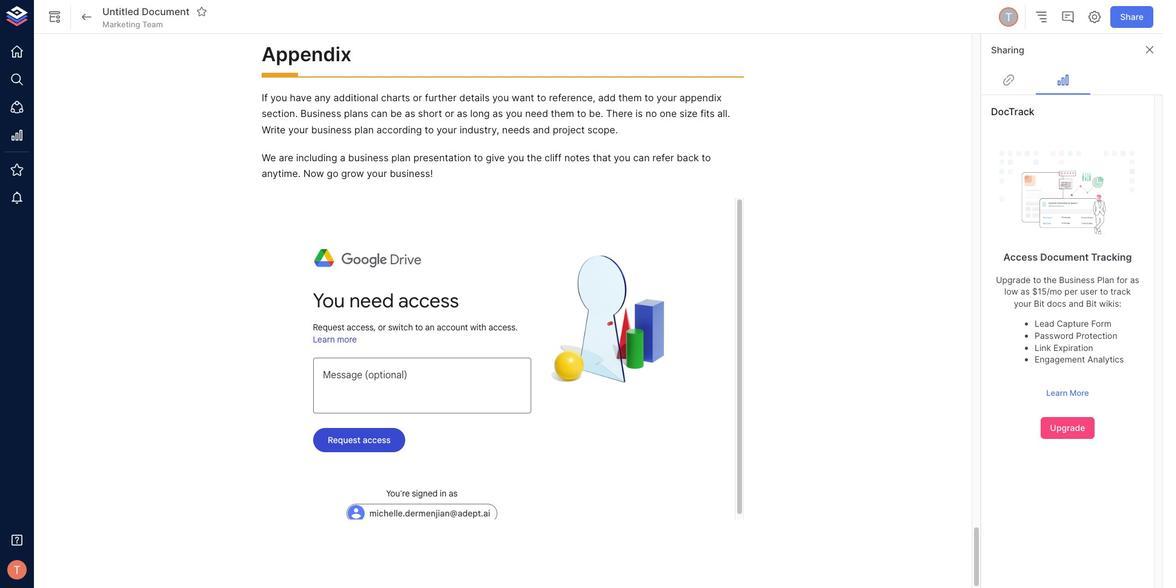 Task type: locate. For each thing, give the bounding box(es) containing it.
1 horizontal spatial t button
[[998, 5, 1021, 28]]

bit
[[1035, 298, 1045, 308], [1087, 298, 1098, 308]]

table of contents image
[[1035, 10, 1050, 24]]

t button
[[998, 5, 1021, 28], [4, 557, 30, 583]]

1 vertical spatial upgrade
[[1051, 422, 1086, 433]]

0 horizontal spatial upgrade
[[997, 274, 1032, 285]]

1 vertical spatial or
[[445, 107, 455, 120]]

2 bit from the left
[[1087, 298, 1098, 308]]

learn more button
[[1044, 384, 1093, 402]]

1 horizontal spatial t
[[1006, 10, 1013, 24]]

including
[[296, 152, 338, 164]]

we
[[262, 152, 276, 164]]

business
[[311, 123, 352, 136], [348, 152, 389, 164]]

can left be
[[371, 107, 388, 120]]

and down per at the right of page
[[1070, 298, 1085, 308]]

docs
[[1048, 298, 1067, 308]]

and inside the 'if you have any additional charts or further details you want to reference, add them to your appendix section. business plans can be as short or as long as you need them to be. there is no one size fits all. write your business plan according to your industry, needs and project scope.'
[[533, 123, 550, 136]]

0 horizontal spatial the
[[527, 152, 542, 164]]

your down section.
[[289, 123, 309, 136]]

upgrade inside button
[[1051, 422, 1086, 433]]

1 horizontal spatial document
[[1041, 251, 1090, 263]]

document
[[142, 5, 190, 17], [1041, 251, 1090, 263]]

write
[[262, 123, 286, 136]]

0 horizontal spatial document
[[142, 5, 190, 17]]

as
[[405, 107, 416, 120], [457, 107, 468, 120], [493, 107, 503, 120], [1131, 274, 1140, 285], [1021, 286, 1031, 297]]

can inside we are including a business plan presentation to give you the cliff notes that you can refer back to anytime. now go grow your business!
[[634, 152, 650, 164]]

1 horizontal spatial them
[[619, 91, 642, 104]]

expiration
[[1054, 342, 1094, 353]]

untitled
[[102, 5, 139, 17]]

as right long
[[493, 107, 503, 120]]

0 horizontal spatial and
[[533, 123, 550, 136]]

0 vertical spatial business
[[311, 123, 352, 136]]

1 horizontal spatial the
[[1044, 274, 1058, 285]]

upgrade for upgrade to the business plan for as low as $15/mo per user to track your bit docs and bit wikis:
[[997, 274, 1032, 285]]

0 vertical spatial them
[[619, 91, 642, 104]]

1 vertical spatial t
[[13, 563, 21, 576]]

upgrade for upgrade
[[1051, 422, 1086, 433]]

per
[[1065, 286, 1079, 297]]

1 horizontal spatial plan
[[392, 152, 411, 164]]

share
[[1121, 11, 1145, 22]]

cliff
[[545, 152, 562, 164]]

0 horizontal spatial t
[[13, 563, 21, 576]]

0 vertical spatial the
[[527, 152, 542, 164]]

details
[[460, 91, 490, 104]]

settings image
[[1088, 10, 1103, 24]]

the
[[527, 152, 542, 164], [1044, 274, 1058, 285]]

long
[[471, 107, 490, 120]]

and
[[533, 123, 550, 136], [1070, 298, 1085, 308]]

project
[[553, 123, 585, 136]]

1 bit from the left
[[1035, 298, 1045, 308]]

0 horizontal spatial or
[[413, 91, 422, 104]]

and inside upgrade to the business plan for as low as $15/mo per user to track your bit docs and bit wikis:
[[1070, 298, 1085, 308]]

upgrade inside upgrade to the business plan for as low as $15/mo per user to track your bit docs and bit wikis:
[[997, 274, 1032, 285]]

are
[[279, 152, 294, 164]]

1 vertical spatial plan
[[392, 152, 411, 164]]

industry,
[[460, 123, 500, 136]]

marketing team
[[102, 19, 163, 29]]

t
[[1006, 10, 1013, 24], [13, 563, 21, 576]]

1 horizontal spatial can
[[634, 152, 650, 164]]

0 horizontal spatial business
[[301, 107, 342, 120]]

document up 'team'
[[142, 5, 190, 17]]

1 horizontal spatial and
[[1070, 298, 1085, 308]]

marketing
[[102, 19, 140, 29]]

or up short
[[413, 91, 422, 104]]

t for the right t button
[[1006, 10, 1013, 24]]

the left cliff
[[527, 152, 542, 164]]

you left want
[[493, 91, 509, 104]]

user
[[1081, 286, 1098, 297]]

sharing
[[992, 44, 1025, 55]]

go back image
[[79, 10, 94, 24]]

upgrade
[[997, 274, 1032, 285], [1051, 422, 1086, 433]]

or
[[413, 91, 422, 104], [445, 107, 455, 120]]

upgrade down learn more button
[[1051, 422, 1086, 433]]

1 horizontal spatial or
[[445, 107, 455, 120]]

protection
[[1077, 330, 1118, 341]]

business up per at the right of page
[[1060, 274, 1096, 285]]

or down further
[[445, 107, 455, 120]]

0 vertical spatial t
[[1006, 10, 1013, 24]]

the inside upgrade to the business plan for as low as $15/mo per user to track your bit docs and bit wikis:
[[1044, 274, 1058, 285]]

0 horizontal spatial bit
[[1035, 298, 1045, 308]]

can
[[371, 107, 388, 120], [634, 152, 650, 164]]

document up upgrade to the business plan for as low as $15/mo per user to track your bit docs and bit wikis: at the right of the page
[[1041, 251, 1090, 263]]

form
[[1092, 319, 1112, 329]]

your right grow
[[367, 168, 387, 180]]

1 vertical spatial business
[[1060, 274, 1096, 285]]

and down need
[[533, 123, 550, 136]]

business
[[301, 107, 342, 120], [1060, 274, 1096, 285]]

tracking
[[1092, 251, 1133, 263]]

show wiki image
[[47, 10, 62, 24]]

further
[[425, 91, 457, 104]]

engagement
[[1035, 354, 1086, 364]]

0 vertical spatial and
[[533, 123, 550, 136]]

0 horizontal spatial them
[[551, 107, 575, 120]]

them
[[619, 91, 642, 104], [551, 107, 575, 120]]

reference,
[[549, 91, 596, 104]]

0 vertical spatial document
[[142, 5, 190, 17]]

needs
[[502, 123, 531, 136]]

0 vertical spatial or
[[413, 91, 422, 104]]

to down the plan
[[1101, 286, 1109, 297]]

a
[[340, 152, 346, 164]]

1 vertical spatial can
[[634, 152, 650, 164]]

0 vertical spatial can
[[371, 107, 388, 120]]

business down any
[[301, 107, 342, 120]]

your down low at right
[[1015, 298, 1032, 308]]

to up no
[[645, 91, 654, 104]]

1 horizontal spatial bit
[[1087, 298, 1098, 308]]

plan
[[355, 123, 374, 136], [392, 152, 411, 164]]

need
[[526, 107, 549, 120]]

your up one
[[657, 91, 677, 104]]

give
[[486, 152, 505, 164]]

business up grow
[[348, 152, 389, 164]]

bit down '$15/mo'
[[1035, 298, 1045, 308]]

them up project
[[551, 107, 575, 120]]

there
[[606, 107, 633, 120]]

track
[[1111, 286, 1132, 297]]

1 vertical spatial document
[[1041, 251, 1090, 263]]

plans
[[344, 107, 369, 120]]

1 vertical spatial them
[[551, 107, 575, 120]]

for
[[1118, 274, 1129, 285]]

bit down user
[[1087, 298, 1098, 308]]

plan inside the 'if you have any additional charts or further details you want to reference, add them to your appendix section. business plans can be as short or as long as you need them to be. there is no one size fits all. write your business plan according to your industry, needs and project scope.'
[[355, 123, 374, 136]]

go
[[327, 168, 339, 180]]

t for the leftmost t button
[[13, 563, 21, 576]]

plan up business! at the left top of the page
[[392, 152, 411, 164]]

tab list
[[982, 65, 1164, 95]]

we are including a business plan presentation to give you the cliff notes that you can refer back to anytime. now go grow your business!
[[262, 152, 714, 180]]

you
[[271, 91, 287, 104], [493, 91, 509, 104], [506, 107, 523, 120], [508, 152, 525, 164], [614, 152, 631, 164]]

1 vertical spatial and
[[1070, 298, 1085, 308]]

0 vertical spatial business
[[301, 107, 342, 120]]

to right "back"
[[702, 152, 711, 164]]

business down plans
[[311, 123, 352, 136]]

plan down plans
[[355, 123, 374, 136]]

according
[[377, 123, 422, 136]]

0 vertical spatial plan
[[355, 123, 374, 136]]

notes
[[565, 152, 590, 164]]

1 vertical spatial t button
[[4, 557, 30, 583]]

upgrade up low at right
[[997, 274, 1032, 285]]

capture
[[1058, 319, 1090, 329]]

0 horizontal spatial can
[[371, 107, 388, 120]]

the up '$15/mo'
[[1044, 274, 1058, 285]]

you up needs
[[506, 107, 523, 120]]

1 vertical spatial business
[[348, 152, 389, 164]]

0 vertical spatial t button
[[998, 5, 1021, 28]]

your
[[657, 91, 677, 104], [289, 123, 309, 136], [437, 123, 457, 136], [367, 168, 387, 180], [1015, 298, 1032, 308]]

to
[[537, 91, 547, 104], [645, 91, 654, 104], [577, 107, 587, 120], [425, 123, 434, 136], [474, 152, 483, 164], [702, 152, 711, 164], [1034, 274, 1042, 285], [1101, 286, 1109, 297]]

them up is
[[619, 91, 642, 104]]

learn
[[1047, 388, 1068, 398]]

1 horizontal spatial upgrade
[[1051, 422, 1086, 433]]

can left refer
[[634, 152, 650, 164]]

refer
[[653, 152, 675, 164]]

1 vertical spatial the
[[1044, 274, 1058, 285]]

if you have any additional charts or further details you want to reference, add them to your appendix section. business plans can be as short or as long as you need them to be. there is no one size fits all. write your business plan according to your industry, needs and project scope.
[[262, 91, 733, 136]]

the inside we are including a business plan presentation to give you the cliff notes that you can refer back to anytime. now go grow your business!
[[527, 152, 542, 164]]

anytime.
[[262, 168, 301, 180]]

0 horizontal spatial plan
[[355, 123, 374, 136]]

0 vertical spatial upgrade
[[997, 274, 1032, 285]]

1 horizontal spatial business
[[1060, 274, 1096, 285]]



Task type: vqa. For each thing, say whether or not it's contained in the screenshot.
first help IMAGE from the bottom
no



Task type: describe. For each thing, give the bounding box(es) containing it.
short
[[418, 107, 442, 120]]

analytics
[[1088, 354, 1125, 364]]

to left 'be.'
[[577, 107, 587, 120]]

appendix
[[262, 43, 352, 66]]

team
[[142, 19, 163, 29]]

to up need
[[537, 91, 547, 104]]

share button
[[1111, 6, 1154, 28]]

your inside upgrade to the business plan for as low as $15/mo per user to track your bit docs and bit wikis:
[[1015, 298, 1032, 308]]

to down short
[[425, 123, 434, 136]]

plan inside we are including a business plan presentation to give you the cliff notes that you can refer back to anytime. now go grow your business!
[[392, 152, 411, 164]]

fits
[[701, 107, 715, 120]]

any
[[315, 91, 331, 104]]

document for untitled
[[142, 5, 190, 17]]

size
[[680, 107, 698, 120]]

business inside the 'if you have any additional charts or further details you want to reference, add them to your appendix section. business plans can be as short or as long as you need them to be. there is no one size fits all. write your business plan according to your industry, needs and project scope.'
[[301, 107, 342, 120]]

upgrade to the business plan for as low as $15/mo per user to track your bit docs and bit wikis:
[[997, 274, 1140, 308]]

$15/mo
[[1033, 286, 1063, 297]]

low
[[1005, 286, 1019, 297]]

business inside we are including a business plan presentation to give you the cliff notes that you can refer back to anytime. now go grow your business!
[[348, 152, 389, 164]]

back
[[677, 152, 699, 164]]

your down short
[[437, 123, 457, 136]]

to left the give
[[474, 152, 483, 164]]

appendix
[[680, 91, 722, 104]]

upgrade button
[[1041, 417, 1096, 439]]

section.
[[262, 107, 298, 120]]

as right be
[[405, 107, 416, 120]]

access document tracking
[[1004, 251, 1133, 263]]

business inside the 'if you have any additional charts or further details you want to reference, add them to your appendix section. business plans can be as short or as long as you need them to be. there is no one size fits all. write your business plan according to your industry, needs and project scope.'
[[311, 123, 352, 136]]

as right for
[[1131, 274, 1140, 285]]

lead capture form password protection link expiration engagement analytics
[[1035, 319, 1125, 364]]

doctrack
[[992, 105, 1035, 118]]

that
[[593, 152, 612, 164]]

business inside upgrade to the business plan for as low as $15/mo per user to track your bit docs and bit wikis:
[[1060, 274, 1096, 285]]

marketing team link
[[102, 19, 163, 30]]

to up '$15/mo'
[[1034, 274, 1042, 285]]

wikis:
[[1100, 298, 1122, 308]]

no
[[646, 107, 657, 120]]

if
[[262, 91, 268, 104]]

add
[[599, 91, 616, 104]]

be.
[[589, 107, 604, 120]]

scope.
[[588, 123, 618, 136]]

lead
[[1035, 319, 1055, 329]]

learn more
[[1047, 388, 1090, 398]]

more
[[1070, 388, 1090, 398]]

all.
[[718, 107, 731, 120]]

untitled document
[[102, 5, 190, 17]]

have
[[290, 91, 312, 104]]

presentation
[[414, 152, 471, 164]]

favorite image
[[196, 6, 207, 17]]

can inside the 'if you have any additional charts or further details you want to reference, add them to your appendix section. business plans can be as short or as long as you need them to be. there is no one size fits all. write your business plan according to your industry, needs and project scope.'
[[371, 107, 388, 120]]

grow
[[341, 168, 364, 180]]

plan
[[1098, 274, 1115, 285]]

is
[[636, 107, 643, 120]]

password
[[1035, 330, 1075, 341]]

access
[[1004, 251, 1039, 263]]

0 horizontal spatial t button
[[4, 557, 30, 583]]

be
[[391, 107, 402, 120]]

as left long
[[457, 107, 468, 120]]

business!
[[390, 168, 433, 180]]

you right the if
[[271, 91, 287, 104]]

as right low at right
[[1021, 286, 1031, 297]]

document for access
[[1041, 251, 1090, 263]]

you right 'that'
[[614, 152, 631, 164]]

your inside we are including a business plan presentation to give you the cliff notes that you can refer back to anytime. now go grow your business!
[[367, 168, 387, 180]]

one
[[660, 107, 677, 120]]

link
[[1035, 342, 1052, 353]]

want
[[512, 91, 535, 104]]

now
[[304, 168, 324, 180]]

charts
[[381, 91, 410, 104]]

you right the give
[[508, 152, 525, 164]]

additional
[[334, 91, 379, 104]]

comments image
[[1062, 10, 1076, 24]]



